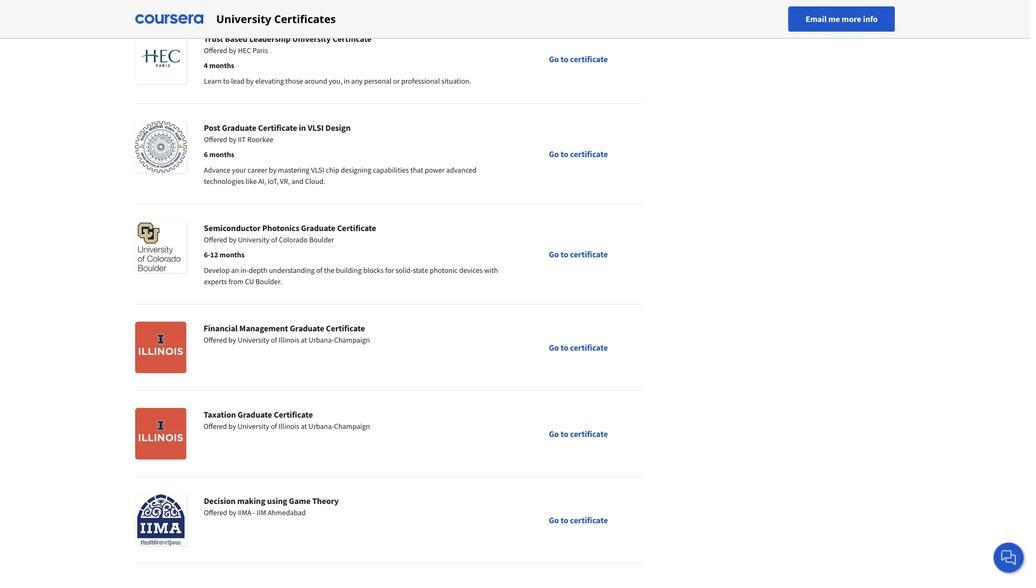 Task type: locate. For each thing, give the bounding box(es) containing it.
to
[[561, 54, 568, 65], [223, 76, 230, 86], [561, 149, 568, 159], [561, 249, 568, 260], [561, 342, 568, 353], [561, 429, 568, 439], [561, 515, 568, 526]]

offered inside decision making using game theory offered by iima - iim ahmedabad
[[204, 508, 227, 518]]

go for financial management graduate certificate
[[549, 342, 559, 353]]

by down financial
[[229, 335, 236, 345]]

semiconductor photonics graduate certificate offered by university of colorado boulder 6-12 months
[[204, 223, 376, 260]]

months up an
[[220, 250, 245, 260]]

by left the hec
[[229, 46, 236, 55]]

6 go from the top
[[549, 515, 559, 526]]

2 illinois from the top
[[279, 422, 299, 431]]

champaign
[[334, 335, 370, 345], [334, 422, 370, 431]]

1 certificate from the top
[[570, 54, 608, 65]]

offered inside taxation graduate certificate offered by university of illinois at urbana-champaign
[[204, 422, 227, 431]]

at
[[301, 335, 307, 345], [301, 422, 307, 431]]

illinois
[[279, 335, 299, 345], [279, 422, 299, 431]]

trust based leadership university certificate offered by hec paris 4 months
[[204, 33, 372, 70]]

financial
[[204, 323, 238, 334]]

coursera image
[[135, 10, 203, 28]]

0 vertical spatial urbana-
[[309, 335, 334, 345]]

certificate for trust based leadership university certificate
[[570, 54, 608, 65]]

graduate right management
[[290, 323, 324, 334]]

develop
[[204, 266, 230, 275]]

iot,
[[268, 177, 278, 186]]

1 vertical spatial university of illinois at urbana-champaign image
[[135, 408, 186, 460]]

offered inside the post graduate certificate in vlsi design offered by iit roorkee 6 months
[[204, 135, 227, 144]]

offered
[[204, 46, 227, 55], [204, 135, 227, 144], [204, 235, 227, 245], [204, 335, 227, 345], [204, 422, 227, 431], [204, 508, 227, 518]]

decision making using game theory offered by iima - iim ahmedabad
[[204, 496, 339, 518]]

technologies
[[204, 177, 244, 186]]

certificates
[[274, 12, 336, 26]]

decision
[[204, 496, 236, 507]]

months right 6
[[209, 150, 234, 159]]

to for semiconductor photonics graduate certificate
[[561, 249, 568, 260]]

months inside the post graduate certificate in vlsi design offered by iit roorkee 6 months
[[209, 150, 234, 159]]

by up iot,
[[269, 165, 277, 175]]

1 horizontal spatial in
[[344, 76, 350, 86]]

5 certificate from the top
[[570, 429, 608, 439]]

2 certificate from the top
[[570, 149, 608, 159]]

that
[[410, 165, 423, 175]]

university inside financial management graduate certificate offered by university of illinois at urbana-champaign
[[238, 335, 269, 345]]

capabilities
[[373, 165, 409, 175]]

university of illinois at urbana-champaign image
[[135, 322, 186, 373], [135, 408, 186, 460]]

iima - iim ahmedabad image
[[135, 495, 187, 546]]

trust
[[204, 33, 223, 44]]

12
[[210, 250, 218, 260]]

blocks
[[363, 266, 384, 275]]

0 vertical spatial university of illinois at urbana-champaign image
[[135, 322, 186, 373]]

in-
[[241, 266, 249, 275]]

offered inside financial management graduate certificate offered by university of illinois at urbana-champaign
[[204, 335, 227, 345]]

1 champaign from the top
[[334, 335, 370, 345]]

2 vertical spatial months
[[220, 250, 245, 260]]

to for financial management graduate certificate
[[561, 342, 568, 353]]

go
[[549, 54, 559, 65], [549, 149, 559, 159], [549, 249, 559, 260], [549, 342, 559, 353], [549, 429, 559, 439], [549, 515, 559, 526]]

vlsi left design
[[308, 122, 324, 133]]

0 vertical spatial illinois
[[279, 335, 299, 345]]

devices
[[459, 266, 483, 275]]

5 go from the top
[[549, 429, 559, 439]]

vlsi inside the post graduate certificate in vlsi design offered by iit roorkee 6 months
[[308, 122, 324, 133]]

by down semiconductor
[[229, 235, 236, 245]]

2 champaign from the top
[[334, 422, 370, 431]]

post
[[204, 122, 220, 133]]

1 go from the top
[[549, 54, 559, 65]]

learn to lead by elevating those around you, in any personal or professional situation.
[[204, 76, 471, 86]]

to for taxation graduate certificate
[[561, 429, 568, 439]]

me
[[828, 14, 840, 24]]

0 vertical spatial champaign
[[334, 335, 370, 345]]

university
[[216, 12, 271, 26], [292, 33, 331, 44], [238, 235, 270, 245], [238, 335, 269, 345], [238, 422, 269, 431]]

any
[[351, 76, 363, 86]]

cloud.
[[305, 177, 325, 186]]

certificate for financial management graduate certificate
[[570, 342, 608, 353]]

certificate for post graduate certificate in vlsi design
[[570, 149, 608, 159]]

months inside semiconductor photonics graduate certificate offered by university of colorado boulder 6-12 months
[[220, 250, 245, 260]]

theory
[[312, 496, 339, 507]]

4
[[204, 61, 208, 70]]

graduate inside the post graduate certificate in vlsi design offered by iit roorkee 6 months
[[222, 122, 256, 133]]

in
[[344, 76, 350, 86], [299, 122, 306, 133]]

certificate
[[333, 33, 372, 44], [258, 122, 297, 133], [337, 223, 376, 233], [326, 323, 365, 334], [274, 409, 313, 420]]

go to certificate for taxation graduate certificate
[[549, 429, 608, 439]]

offered down 'post'
[[204, 135, 227, 144]]

0 vertical spatial vlsi
[[308, 122, 324, 133]]

certificate inside the post graduate certificate in vlsi design offered by iit roorkee 6 months
[[258, 122, 297, 133]]

info
[[863, 14, 878, 24]]

graduate up iit
[[222, 122, 256, 133]]

go for decision making using game theory
[[549, 515, 559, 526]]

photonic
[[430, 266, 458, 275]]

at inside taxation graduate certificate offered by university of illinois at urbana-champaign
[[301, 422, 307, 431]]

2 urbana- from the top
[[309, 422, 334, 431]]

certificate
[[570, 54, 608, 65], [570, 149, 608, 159], [570, 249, 608, 260], [570, 342, 608, 353], [570, 429, 608, 439], [570, 515, 608, 526]]

4 go from the top
[[549, 342, 559, 353]]

to for trust based leadership university certificate
[[561, 54, 568, 65]]

iit
[[238, 135, 246, 144]]

1 vertical spatial vlsi
[[311, 165, 324, 175]]

like
[[246, 177, 257, 186]]

offered down decision
[[204, 508, 227, 518]]

by left iima
[[229, 508, 236, 518]]

by inside decision making using game theory offered by iima - iim ahmedabad
[[229, 508, 236, 518]]

1 urbana- from the top
[[309, 335, 334, 345]]

of inside develop an in-depth understanding of the building blocks for solid-state photonic devices with experts from cu boulder.
[[316, 266, 323, 275]]

offered down financial
[[204, 335, 227, 345]]

0 horizontal spatial in
[[299, 122, 306, 133]]

go to certificate
[[549, 54, 608, 65], [549, 149, 608, 159], [549, 249, 608, 260], [549, 342, 608, 353], [549, 429, 608, 439], [549, 515, 608, 526]]

1 vertical spatial illinois
[[279, 422, 299, 431]]

power
[[425, 165, 445, 175]]

in left design
[[299, 122, 306, 133]]

vlsi up cloud.
[[311, 165, 324, 175]]

1 at from the top
[[301, 335, 307, 345]]

0 vertical spatial months
[[209, 61, 234, 70]]

3 go from the top
[[549, 249, 559, 260]]

by inside the trust based leadership university certificate offered by hec paris 4 months
[[229, 46, 236, 55]]

university certificates
[[216, 12, 336, 26]]

solid-
[[396, 266, 413, 275]]

1 university of illinois at urbana-champaign image from the top
[[135, 322, 186, 373]]

iit roorkee image
[[135, 121, 187, 173]]

1 vertical spatial champaign
[[334, 422, 370, 431]]

1 vertical spatial months
[[209, 150, 234, 159]]

by left iit
[[229, 135, 236, 144]]

graduate
[[222, 122, 256, 133], [301, 223, 336, 233], [290, 323, 324, 334], [238, 409, 272, 420]]

go for semiconductor photonics graduate certificate
[[549, 249, 559, 260]]

graduate up boulder
[[301, 223, 336, 233]]

offered down taxation
[[204, 422, 227, 431]]

offered up 12
[[204, 235, 227, 245]]

financial management graduate certificate offered by university of illinois at urbana-champaign
[[204, 323, 370, 345]]

graduate right taxation
[[238, 409, 272, 420]]

2 university of illinois at urbana-champaign image from the top
[[135, 408, 186, 460]]

6-
[[204, 250, 210, 260]]

months
[[209, 61, 234, 70], [209, 150, 234, 159], [220, 250, 245, 260]]

champaign inside financial management graduate certificate offered by university of illinois at urbana-champaign
[[334, 335, 370, 345]]

certificate inside taxation graduate certificate offered by university of illinois at urbana-champaign
[[274, 409, 313, 420]]

4 go to certificate from the top
[[549, 342, 608, 353]]

advanced
[[446, 165, 477, 175]]

hec paris image
[[135, 32, 187, 84]]

university inside taxation graduate certificate offered by university of illinois at urbana-champaign
[[238, 422, 269, 431]]

of inside semiconductor photonics graduate certificate offered by university of colorado boulder 6-12 months
[[271, 235, 277, 245]]

urbana-
[[309, 335, 334, 345], [309, 422, 334, 431]]

of inside taxation graduate certificate offered by university of illinois at urbana-champaign
[[271, 422, 277, 431]]

4 certificate from the top
[[570, 342, 608, 353]]

certificate inside financial management graduate certificate offered by university of illinois at urbana-champaign
[[326, 323, 365, 334]]

in inside the post graduate certificate in vlsi design offered by iit roorkee 6 months
[[299, 122, 306, 133]]

1 illinois from the top
[[279, 335, 299, 345]]

mastering
[[278, 165, 310, 175]]

in left any
[[344, 76, 350, 86]]

2 go from the top
[[549, 149, 559, 159]]

3 certificate from the top
[[570, 249, 608, 260]]

vlsi
[[308, 122, 324, 133], [311, 165, 324, 175]]

6 certificate from the top
[[570, 515, 608, 526]]

1 go to certificate from the top
[[549, 54, 608, 65]]

1 vertical spatial at
[[301, 422, 307, 431]]

1 vertical spatial urbana-
[[309, 422, 334, 431]]

go for taxation graduate certificate
[[549, 429, 559, 439]]

based
[[225, 33, 248, 44]]

taxation
[[204, 409, 236, 420]]

months right 4 in the left of the page
[[209, 61, 234, 70]]

lead
[[231, 76, 245, 86]]

at inside financial management graduate certificate offered by university of illinois at urbana-champaign
[[301, 335, 307, 345]]

0 vertical spatial at
[[301, 335, 307, 345]]

2 at from the top
[[301, 422, 307, 431]]

your
[[232, 165, 246, 175]]

1 vertical spatial in
[[299, 122, 306, 133]]

6 go to certificate from the top
[[549, 515, 608, 526]]

of inside financial management graduate certificate offered by university of illinois at urbana-champaign
[[271, 335, 277, 345]]

5 go to certificate from the top
[[549, 429, 608, 439]]

by down taxation
[[229, 422, 236, 431]]

of
[[271, 235, 277, 245], [316, 266, 323, 275], [271, 335, 277, 345], [271, 422, 277, 431]]

vr,
[[280, 177, 290, 186]]

2 go to certificate from the top
[[549, 149, 608, 159]]

3 go to certificate from the top
[[549, 249, 608, 260]]

certificate for semiconductor photonics graduate certificate
[[570, 249, 608, 260]]

offered down trust
[[204, 46, 227, 55]]



Task type: vqa. For each thing, say whether or not it's contained in the screenshot.


Task type: describe. For each thing, give the bounding box(es) containing it.
go to certificate for decision making using game theory
[[549, 515, 608, 526]]

certificate for decision making using game theory
[[570, 515, 608, 526]]

advance
[[204, 165, 230, 175]]

0 vertical spatial in
[[344, 76, 350, 86]]

you,
[[329, 76, 342, 86]]

offered inside semiconductor photonics graduate certificate offered by university of colorado boulder 6-12 months
[[204, 235, 227, 245]]

go to certificate for post graduate certificate in vlsi design
[[549, 149, 608, 159]]

advance your career by mastering vlsi chip designing capabilities that power advanced technologies like ai, iot, vr, and cloud.
[[204, 165, 477, 186]]

by inside taxation graduate certificate offered by university of illinois at urbana-champaign
[[229, 422, 236, 431]]

to for decision making using game theory
[[561, 515, 568, 526]]

iima
[[238, 508, 251, 518]]

elevating
[[255, 76, 284, 86]]

or
[[393, 76, 400, 86]]

chat with us image
[[1000, 549, 1017, 567]]

university inside the trust based leadership university certificate offered by hec paris 4 months
[[292, 33, 331, 44]]

professional
[[401, 76, 440, 86]]

university of illinois at urbana-champaign image for taxation
[[135, 408, 186, 460]]

designing
[[341, 165, 371, 175]]

by inside financial management graduate certificate offered by university of illinois at urbana-champaign
[[229, 335, 236, 345]]

personal
[[364, 76, 392, 86]]

months inside the trust based leadership university certificate offered by hec paris 4 months
[[209, 61, 234, 70]]

situation.
[[441, 76, 471, 86]]

urbana- inside taxation graduate certificate offered by university of illinois at urbana-champaign
[[309, 422, 334, 431]]

photonics
[[262, 223, 299, 233]]

by inside semiconductor photonics graduate certificate offered by university of colorado boulder 6-12 months
[[229, 235, 236, 245]]

graduate inside financial management graduate certificate offered by university of illinois at urbana-champaign
[[290, 323, 324, 334]]

the
[[324, 266, 334, 275]]

an
[[231, 266, 239, 275]]

cu
[[245, 277, 254, 287]]

by inside the post graduate certificate in vlsi design offered by iit roorkee 6 months
[[229, 135, 236, 144]]

go for trust based leadership university certificate
[[549, 54, 559, 65]]

leadership
[[249, 33, 291, 44]]

vlsi inside advance your career by mastering vlsi chip designing capabilities that power advanced technologies like ai, iot, vr, and cloud.
[[311, 165, 324, 175]]

and
[[292, 177, 304, 186]]

building
[[336, 266, 362, 275]]

management
[[239, 323, 288, 334]]

ahmedabad
[[268, 508, 306, 518]]

from
[[229, 277, 244, 287]]

design
[[325, 122, 351, 133]]

colorado
[[279, 235, 308, 245]]

go to certificate for semiconductor photonics graduate certificate
[[549, 249, 608, 260]]

roorkee
[[247, 135, 273, 144]]

with
[[484, 266, 498, 275]]

more
[[842, 14, 862, 24]]

ai,
[[258, 177, 266, 186]]

hec
[[238, 46, 251, 55]]

certificate for taxation graduate certificate
[[570, 429, 608, 439]]

learn
[[204, 76, 222, 86]]

iim
[[257, 508, 266, 518]]

go to certificate for financial management graduate certificate
[[549, 342, 608, 353]]

illinois inside taxation graduate certificate offered by university of illinois at urbana-champaign
[[279, 422, 299, 431]]

understanding
[[269, 266, 315, 275]]

for
[[385, 266, 394, 275]]

paris
[[253, 46, 268, 55]]

certificate inside semiconductor photonics graduate certificate offered by university of colorado boulder 6-12 months
[[337, 223, 376, 233]]

go to certificate for trust based leadership university certificate
[[549, 54, 608, 65]]

those
[[285, 76, 303, 86]]

illinois inside financial management graduate certificate offered by university of illinois at urbana-champaign
[[279, 335, 299, 345]]

career
[[248, 165, 267, 175]]

making
[[237, 496, 265, 507]]

using
[[267, 496, 287, 507]]

6
[[204, 150, 208, 159]]

graduate inside semiconductor photonics graduate certificate offered by university of colorado boulder 6-12 months
[[301, 223, 336, 233]]

email me more info
[[806, 14, 878, 24]]

university inside semiconductor photonics graduate certificate offered by university of colorado boulder 6-12 months
[[238, 235, 270, 245]]

by right lead
[[246, 76, 254, 86]]

develop an in-depth understanding of the building blocks for solid-state photonic devices with experts from cu boulder.
[[204, 266, 498, 287]]

certificate inside the trust based leadership university certificate offered by hec paris 4 months
[[333, 33, 372, 44]]

offered inside the trust based leadership university certificate offered by hec paris 4 months
[[204, 46, 227, 55]]

email
[[806, 14, 827, 24]]

boulder.
[[256, 277, 282, 287]]

to for post graduate certificate in vlsi design
[[561, 149, 568, 159]]

experts
[[204, 277, 227, 287]]

by inside advance your career by mastering vlsi chip designing capabilities that power advanced technologies like ai, iot, vr, and cloud.
[[269, 165, 277, 175]]

email me more info button
[[788, 6, 895, 32]]

boulder
[[309, 235, 334, 245]]

-
[[253, 508, 255, 518]]

depth
[[249, 266, 267, 275]]

champaign inside taxation graduate certificate offered by university of illinois at urbana-champaign
[[334, 422, 370, 431]]

urbana- inside financial management graduate certificate offered by university of illinois at urbana-champaign
[[309, 335, 334, 345]]

go for post graduate certificate in vlsi design
[[549, 149, 559, 159]]

game
[[289, 496, 311, 507]]

post graduate certificate in vlsi design offered by iit roorkee 6 months
[[204, 122, 351, 159]]

semiconductor
[[204, 223, 261, 233]]

state
[[413, 266, 428, 275]]

university of colorado boulder image
[[135, 222, 187, 273]]

chip
[[326, 165, 339, 175]]

taxation graduate certificate offered by university of illinois at urbana-champaign
[[204, 409, 370, 431]]

around
[[305, 76, 327, 86]]

university of illinois at urbana-champaign image for financial
[[135, 322, 186, 373]]

graduate inside taxation graduate certificate offered by university of illinois at urbana-champaign
[[238, 409, 272, 420]]



